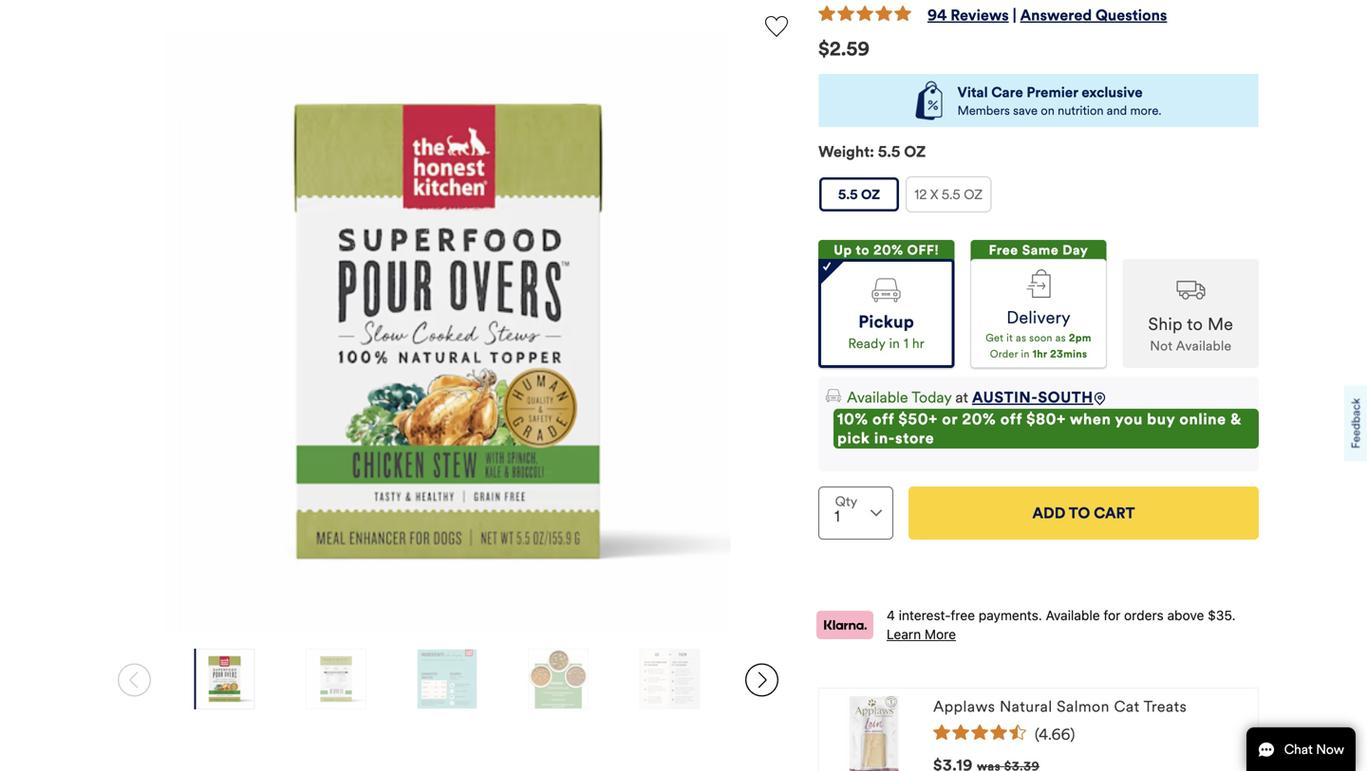 Task type: locate. For each thing, give the bounding box(es) containing it.
1 vertical spatial available
[[847, 388, 908, 407]]

up to 20% off!
[[834, 242, 939, 259]]

oz inside 5.5 oz option
[[861, 187, 880, 203]]

available for interest-
[[1046, 608, 1100, 624]]

0 horizontal spatial oz
[[861, 187, 880, 203]]

off right "10%"
[[872, 410, 894, 429]]

interest-
[[899, 608, 951, 624]]

4
[[887, 608, 895, 624]]

arrow container button
[[108, 649, 160, 712], [736, 649, 788, 712]]

0 vertical spatial available
[[1176, 338, 1232, 355]]

members
[[957, 103, 1010, 118]]

1 horizontal spatial to
[[1187, 314, 1203, 335]]

2 option group from the top
[[818, 240, 1259, 369]]

in inside pickup ready in 1 hr
[[889, 336, 900, 352]]

1 horizontal spatial off
[[1000, 410, 1022, 429]]

to right up
[[856, 242, 870, 259]]

5.5 down the weight
[[838, 187, 858, 203]]

nutrition
[[1058, 103, 1104, 118]]

as
[[1016, 332, 1026, 345], [1055, 332, 1066, 345]]

1 horizontal spatial available
[[1046, 608, 1100, 624]]

it
[[1006, 332, 1013, 345]]

4.66
[[1039, 726, 1070, 745]]

arrow container image
[[118, 664, 151, 697]]

austin-south button
[[972, 386, 1093, 409]]

exclusive
[[1082, 83, 1143, 101]]

icon pickup store image
[[872, 279, 901, 302], [826, 388, 841, 404]]

0 horizontal spatial in
[[889, 336, 900, 352]]

0 horizontal spatial off
[[872, 410, 894, 429]]

weight : 5.5 oz
[[818, 143, 926, 162]]

pick
[[837, 429, 870, 448]]

1 horizontal spatial 5.5
[[878, 143, 900, 162]]

1 horizontal spatial in
[[1021, 348, 1030, 361]]

(
[[1035, 726, 1039, 745]]

in left 1
[[889, 336, 900, 352]]

as right it
[[1016, 332, 1026, 345]]

pickup
[[858, 312, 914, 333]]

1 horizontal spatial oz
[[904, 143, 926, 162]]

0 horizontal spatial icon pickup store image
[[826, 388, 841, 404]]

to
[[1069, 504, 1090, 523]]

oz down :
[[861, 187, 880, 203]]

10% off $50+ or 20% off $80+ when you buy online & pick in-store
[[837, 410, 1242, 448]]

oz right x at the top of the page
[[964, 187, 983, 203]]

2 horizontal spatial 5.5
[[942, 187, 960, 203]]

20%
[[873, 242, 903, 259], [962, 410, 996, 429]]

icon carat down image
[[871, 510, 882, 517]]

0 vertical spatial icon pickup store image
[[872, 279, 901, 302]]

2 off from the left
[[1000, 410, 1022, 429]]

store
[[895, 429, 934, 448]]

1 vertical spatial icon pickup store image
[[826, 388, 841, 404]]

0 horizontal spatial arrow container button
[[108, 649, 160, 712]]

icon pickup store image for available today
[[826, 388, 841, 404]]

23mins
[[1050, 348, 1087, 361]]

oz
[[904, 143, 926, 162], [861, 187, 880, 203], [964, 187, 983, 203]]

1 horizontal spatial 20%
[[962, 410, 996, 429]]

icon pickup store image inside delivery-method-pickup-ready in 1 hr option
[[872, 279, 901, 302]]

oz right :
[[904, 143, 926, 162]]

5.5 right x at the top of the page
[[942, 187, 960, 203]]

me
[[1208, 314, 1233, 335]]

save
[[1013, 103, 1038, 118]]

available
[[1176, 338, 1232, 355], [847, 388, 908, 407], [1046, 608, 1100, 624]]

( 4.66 )
[[1035, 726, 1075, 745]]

available inside ship to me not available
[[1176, 338, 1232, 355]]

delivery-method-Ship to Me-Not Available radio
[[1123, 259, 1259, 369]]

free
[[989, 242, 1018, 259]]

off!
[[907, 242, 939, 259]]

0 vertical spatial option group
[[818, 177, 1259, 220]]

available down the me
[[1176, 338, 1232, 355]]

orders
[[1124, 608, 1164, 624]]

payments.
[[979, 608, 1042, 624]]

to inside ship to me not available
[[1187, 314, 1203, 335]]

up
[[834, 242, 852, 259]]

2 as from the left
[[1055, 332, 1066, 345]]

1 vertical spatial to
[[1187, 314, 1203, 335]]

learn more button
[[887, 626, 956, 645]]

icon pickup store image up "10%"
[[826, 388, 841, 404]]

available left for
[[1046, 608, 1100, 624]]

oz for weight : 5.5 oz
[[904, 143, 926, 162]]

questions
[[1095, 6, 1167, 25]]

1 horizontal spatial icon pickup store image
[[872, 279, 901, 302]]

option group
[[818, 177, 1259, 220], [818, 240, 1259, 369]]

12
[[914, 187, 927, 203]]

1 as from the left
[[1016, 332, 1026, 345]]

20% left off!
[[873, 242, 903, 259]]

2 arrow container button from the left
[[736, 649, 788, 712]]

soon
[[1029, 332, 1053, 345]]

arrow container button right the honest kitchen superfood pour overs: chicken stew with spinach, kale & broccoli wet dog food topper, 5.5 oz. - thumbnail-5
[[736, 649, 788, 712]]

5.5 for 12
[[942, 187, 960, 203]]

0 vertical spatial to
[[856, 242, 870, 259]]

1 horizontal spatial arrow container button
[[736, 649, 788, 712]]

off down austin-
[[1000, 410, 1022, 429]]

1hr
[[1033, 348, 1047, 361]]

online
[[1179, 410, 1226, 429]]

off
[[872, 410, 894, 429], [1000, 410, 1022, 429]]

in
[[889, 336, 900, 352], [1021, 348, 1030, 361]]

in inside 'delivery get it as soon as 2pm order in 1hr 23mins'
[[1021, 348, 1030, 361]]

to
[[856, 242, 870, 259], [1187, 314, 1203, 335]]

arrow container image
[[745, 664, 778, 697]]

1 vertical spatial option group
[[818, 240, 1259, 369]]

0 horizontal spatial as
[[1016, 332, 1026, 345]]

the honest kitchen superfood pour overs: chicken stew with spinach, kale & broccoli wet dog food topper, 5.5 oz. - thumbnail-5 image
[[640, 649, 699, 710]]

icon delivery pin image
[[1093, 393, 1107, 406]]

$35.
[[1208, 608, 1236, 624]]

oz for 12 x 5.5 oz
[[964, 187, 983, 203]]

in left 1hr
[[1021, 348, 1030, 361]]

ready
[[848, 336, 885, 352]]

add to cart button
[[909, 487, 1259, 540]]

1 vertical spatial 20%
[[962, 410, 996, 429]]

as up "23mins"
[[1055, 332, 1066, 345]]

5.5 inside variation-12 x 5.5 oz option
[[942, 187, 960, 203]]

5.5 inside 5.5 oz option
[[838, 187, 858, 203]]

arrow container button left the honest kitchen superfood pour overs: chicken stew with spinach, kale & broccoli wet dog food topper, 5.5 oz. - thumbnail-1
[[108, 649, 160, 712]]

icon pickup store image up pickup
[[872, 279, 901, 302]]

delivery-method-Delivery-[object Object] radio
[[971, 259, 1107, 369]]

1 horizontal spatial as
[[1055, 332, 1066, 345]]

the honest kitchen superfood pour overs: chicken stew with spinach, kale & broccoli wet dog food topper, 5.5 oz. - thumbnail-2 image
[[306, 649, 365, 710]]

when
[[1070, 410, 1111, 429]]

delivery
[[1006, 308, 1071, 329]]

available up "10%"
[[847, 388, 908, 407]]

available today at austin-south
[[847, 388, 1093, 407]]

20% down available today at austin-south
[[962, 410, 996, 429]]

2 vertical spatial available
[[1046, 608, 1100, 624]]

answered questions link
[[1020, 6, 1167, 25]]

5.5 right :
[[878, 143, 900, 162]]

more
[[925, 627, 956, 643]]

2pm
[[1069, 332, 1091, 345]]

2 horizontal spatial available
[[1176, 338, 1232, 355]]

0 horizontal spatial available
[[847, 388, 908, 407]]

1 off from the left
[[872, 410, 894, 429]]

oz inside variation-12 x 5.5 oz option
[[964, 187, 983, 203]]

0 horizontal spatial 20%
[[873, 242, 903, 259]]

0 horizontal spatial to
[[856, 242, 870, 259]]

to left the me
[[1187, 314, 1203, 335]]

available inside 4 interest-free payments. available for orders above $35. learn more
[[1046, 608, 1100, 624]]

0 horizontal spatial 5.5
[[838, 187, 858, 203]]

2 horizontal spatial oz
[[964, 187, 983, 203]]

day
[[1063, 242, 1088, 259]]

1 option group from the top
[[818, 177, 1259, 220]]

for
[[1104, 608, 1121, 624]]



Task type: describe. For each thing, give the bounding box(es) containing it.
cart
[[1094, 504, 1135, 523]]

:
[[870, 143, 874, 162]]

1 arrow container button from the left
[[108, 649, 160, 712]]

more.
[[1130, 103, 1161, 118]]

|
[[1013, 6, 1016, 25]]

today
[[911, 388, 952, 407]]

the honest kitchen superfood pour overs: chicken stew with spinach, kale & broccoli wet dog food topper, 5.5 oz. - thumbnail-3 image
[[418, 649, 477, 710]]

rating 4.66 out of 5 element
[[933, 725, 1250, 745]]

you
[[1115, 410, 1143, 429]]

south
[[1038, 388, 1093, 407]]

variation-5.5 OZ radio
[[819, 178, 899, 212]]

icon pickup store image for pickup
[[872, 279, 901, 302]]

$80+
[[1026, 410, 1066, 429]]

option group containing delivery
[[818, 240, 1259, 369]]

hr
[[912, 336, 925, 352]]

learn
[[887, 627, 921, 643]]

free
[[951, 608, 975, 624]]

reviews
[[951, 6, 1009, 25]]

$2.59
[[818, 38, 870, 61]]

at
[[955, 388, 968, 407]]

)
[[1070, 726, 1075, 745]]

12 x 5.5 oz
[[914, 187, 983, 203]]

variation-12 X 5.5 OZ radio
[[907, 178, 990, 212]]

delivery-method-Pickup-Ready in 1 hr radio
[[818, 259, 954, 369]]

free same day $35+
[[989, 242, 1088, 280]]

$50+
[[898, 410, 938, 429]]

not
[[1150, 338, 1173, 355]]

on
[[1041, 103, 1055, 118]]

same
[[1022, 242, 1059, 259]]

option group containing 5.5 oz
[[818, 177, 1259, 220]]

20% inside "10% off $50+ or 20% off $80+ when you buy online & pick in-store"
[[962, 410, 996, 429]]

4 interest-free payments. available for orders above $35. learn more
[[887, 608, 1236, 643]]

premier
[[1027, 83, 1078, 101]]

get
[[986, 332, 1004, 345]]

vital care premier exclusive members save on nutrition and more.
[[957, 83, 1161, 118]]

the honest kitchen superfood pour overs: chicken stew with spinach, kale & broccoli wet dog food topper, 5.5 oz. - thumbnail-1 image
[[195, 649, 254, 710]]

vital
[[957, 83, 988, 101]]

care
[[991, 83, 1023, 101]]

order
[[990, 348, 1018, 361]]

answered
[[1020, 6, 1092, 25]]

ship to me not available
[[1148, 314, 1233, 355]]

5.5 for weight
[[878, 143, 900, 162]]

austin-
[[972, 388, 1038, 407]]

&
[[1231, 410, 1242, 429]]

$35+
[[1022, 263, 1055, 280]]

1
[[904, 336, 909, 352]]

94 reviews | answered questions
[[928, 6, 1167, 25]]

and
[[1107, 103, 1127, 118]]

ship
[[1148, 314, 1183, 335]]

x
[[930, 187, 938, 203]]

in-
[[874, 429, 895, 448]]

add to cart
[[1032, 504, 1135, 523]]

above
[[1167, 608, 1204, 624]]

10%
[[837, 410, 868, 429]]

available for to
[[1176, 338, 1232, 355]]

klarna badge image
[[816, 612, 873, 640]]

or
[[942, 410, 958, 429]]

to for up
[[856, 242, 870, 259]]

5.5 oz
[[838, 187, 880, 203]]

0 vertical spatial 20%
[[873, 242, 903, 259]]

pickup ready in 1 hr
[[848, 312, 925, 352]]

buy
[[1147, 410, 1175, 429]]

to for ship
[[1187, 314, 1203, 335]]

weight
[[818, 143, 870, 162]]

94
[[928, 6, 947, 25]]

the honest kitchen superfood pour overs: chicken stew with spinach, kale & broccoli wet dog food topper, 5.5 oz. - thumbnail-4 image
[[529, 649, 588, 710]]

delivery get it as soon as 2pm order in 1hr 23mins
[[986, 308, 1091, 361]]

icon check success 4 image
[[823, 262, 831, 271]]

the honest kitchen superfood pour overs: chicken stew with spinach, kale & broccoli wet dog food topper, 5.5 oz. - carousel image #1 image
[[146, 30, 750, 634]]

add
[[1032, 504, 1066, 523]]



Task type: vqa. For each thing, say whether or not it's contained in the screenshot.
Cage within the the large white breeding bird cage
no



